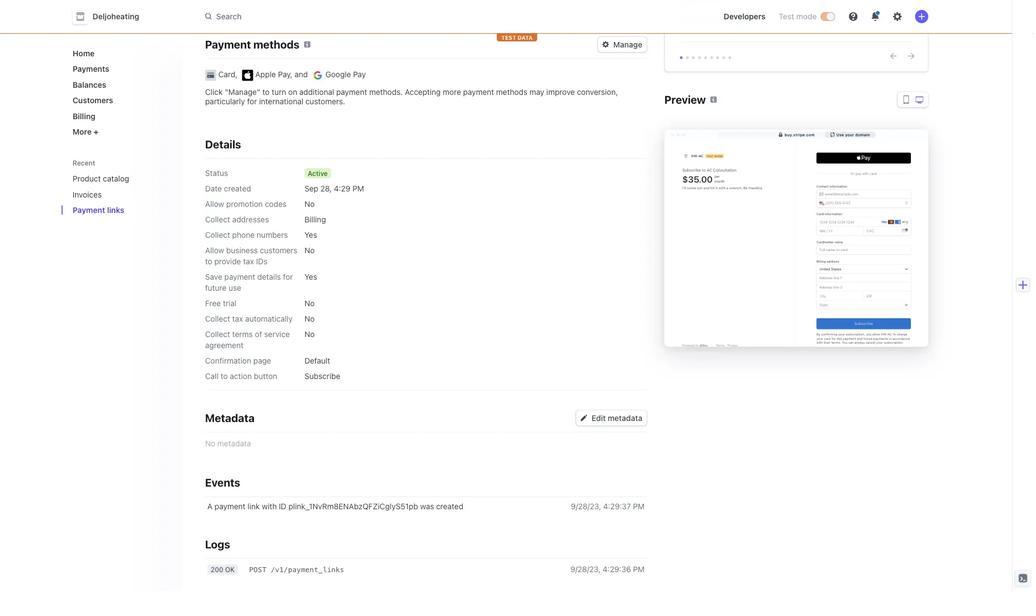 Task type: describe. For each thing, give the bounding box(es) containing it.
1 horizontal spatial to
[[221, 372, 228, 381]]

allow promotion codes
[[205, 200, 287, 209]]

google pay
[[325, 70, 366, 79]]

collect for collect tax automatically
[[205, 314, 230, 324]]

status
[[205, 169, 228, 178]]

payment inside save payment details for future use
[[224, 272, 255, 282]]

/v1/payment_links
[[271, 566, 344, 574]]

metadata for edit metadata
[[608, 414, 642, 423]]

settings image
[[893, 12, 902, 21]]

collect terms of service agreement
[[205, 330, 290, 350]]

with
[[262, 502, 277, 512]]

your
[[845, 133, 854, 137]]

date
[[205, 184, 222, 193]]

sep 28, 4:29 pm
[[304, 184, 364, 193]]

manage link
[[598, 37, 647, 52]]

future
[[205, 284, 226, 293]]

manage
[[613, 40, 642, 49]]

billing link
[[68, 107, 174, 125]]

plink_1nvrm8enabzqfzicglys51pb
[[288, 502, 418, 512]]

200 ok
[[211, 566, 235, 574]]

edit metadata button
[[576, 411, 647, 426]]

pay for google
[[353, 70, 366, 79]]

ok
[[225, 566, 235, 574]]

to inside "allow business customers to provide tax ids"
[[205, 257, 212, 266]]

payment links link
[[68, 201, 159, 219]]

"manage"
[[225, 88, 260, 97]]

pm for 9/28/23, 4:29:37 pm
[[633, 502, 645, 512]]

+
[[94, 127, 99, 136]]

activate
[[678, 16, 712, 26]]

deljoheating button
[[73, 9, 150, 24]]

balances
[[73, 80, 106, 89]]

4:29:36
[[603, 565, 631, 574]]

date created
[[205, 184, 251, 193]]

data
[[518, 34, 533, 41]]

metadata
[[205, 412, 255, 425]]

invoices link
[[68, 186, 159, 203]]

edit metadata
[[592, 414, 642, 423]]

save payment details for future use
[[205, 272, 293, 293]]

payment for payment links
[[73, 206, 105, 215]]

pin to navigation image for product catalog
[[164, 174, 173, 183]]

google
[[325, 70, 351, 79]]

balances link
[[68, 76, 174, 94]]

0 horizontal spatial methods
[[253, 38, 299, 51]]

recent
[[73, 159, 95, 167]]

international
[[259, 97, 303, 106]]

to inside click "manage" to turn on additional payment methods. accepting more payment methods may improve conversion, particularly for international customers.
[[262, 88, 270, 97]]

more +
[[73, 127, 99, 136]]

addresses
[[232, 215, 269, 224]]

more
[[73, 127, 92, 136]]

collect for collect phone numbers
[[205, 231, 230, 240]]

Search text field
[[198, 6, 510, 27]]

payments link
[[68, 60, 174, 78]]

payment down google pay
[[336, 88, 367, 97]]

yes for collect phone numbers
[[304, 231, 317, 240]]

product catalog
[[73, 174, 129, 183]]

billing inside core navigation links element
[[73, 112, 95, 121]]

buy.stripe.com
[[785, 133, 815, 137]]

mode
[[796, 12, 817, 21]]

numbers
[[257, 231, 288, 240]]

tax inside "allow business customers to provide tax ids"
[[243, 257, 254, 266]]

collect tax automatically
[[205, 314, 293, 324]]

use your domain
[[836, 133, 870, 137]]

click
[[205, 88, 223, 97]]

allow for allow promotion codes
[[205, 200, 224, 209]]

developers link
[[719, 8, 770, 25]]

card
[[218, 70, 235, 79]]

home link
[[68, 44, 174, 62]]

page
[[253, 356, 271, 365]]

confirmation page
[[205, 356, 271, 365]]

no for codes
[[304, 200, 315, 209]]

1 vertical spatial tax
[[232, 314, 243, 324]]

post /v1/payment_links
[[249, 566, 344, 574]]

9/28/23, for 9/28/23, 4:29:36 pm
[[570, 565, 601, 574]]

edit
[[592, 414, 606, 423]]

4:29
[[334, 184, 350, 193]]

4:29:37
[[603, 502, 631, 512]]

and
[[295, 70, 308, 79]]

0 horizontal spatial created
[[224, 184, 251, 193]]

business
[[226, 246, 258, 255]]

1 vertical spatial created
[[436, 502, 463, 512]]

collect for collect addresses
[[205, 215, 230, 224]]

payment for payment methods
[[205, 38, 251, 51]]

allow business customers to provide tax ids
[[205, 246, 297, 266]]

notifications image
[[871, 12, 880, 21]]

customers
[[260, 246, 297, 255]]

events
[[205, 476, 240, 489]]

2 , from the left
[[290, 70, 292, 79]]

svg image
[[581, 415, 587, 422]]

pin to navigation image
[[164, 190, 173, 199]]

default
[[304, 356, 330, 365]]

was
[[420, 502, 434, 512]]

customers link
[[68, 91, 174, 109]]

payment right more
[[463, 88, 494, 97]]

additional
[[299, 88, 334, 97]]

codes
[[265, 200, 287, 209]]

details
[[257, 272, 281, 282]]

link
[[248, 502, 260, 512]]

developers
[[724, 12, 766, 21]]



Task type: vqa. For each thing, say whether or not it's contained in the screenshot.


Task type: locate. For each thing, give the bounding box(es) containing it.
2 pin to navigation image from the top
[[164, 206, 173, 215]]

collect
[[205, 215, 230, 224], [205, 231, 230, 240], [205, 314, 230, 324], [205, 330, 230, 339]]

improve
[[546, 88, 575, 97]]

0 vertical spatial for
[[247, 97, 257, 106]]

call
[[205, 372, 218, 381]]

payments
[[714, 16, 754, 26]]

pm right 4:29
[[353, 184, 364, 193]]

allow up the "provide"
[[205, 246, 224, 255]]

for inside click "manage" to turn on additional payment methods. accepting more payment methods may improve conversion, particularly for international customers.
[[247, 97, 257, 106]]

0 vertical spatial billing
[[73, 112, 95, 121]]

action
[[230, 372, 252, 381]]

provide
[[214, 257, 241, 266]]

payment methods
[[205, 38, 299, 51]]

free trial
[[205, 299, 236, 308]]

allow
[[205, 200, 224, 209], [205, 246, 224, 255]]

0 horizontal spatial pay
[[278, 70, 290, 79]]

0 vertical spatial tax
[[243, 257, 254, 266]]

2 pay from the left
[[353, 70, 366, 79]]

0 vertical spatial allow
[[205, 200, 224, 209]]

collect inside collect terms of service agreement
[[205, 330, 230, 339]]

to left turn
[[262, 88, 270, 97]]

core navigation links element
[[68, 44, 174, 141]]

allow for allow business customers to provide tax ids
[[205, 246, 224, 255]]

1 vertical spatial methods
[[496, 88, 527, 97]]

domain
[[855, 133, 870, 137]]

tax down business on the top of page
[[243, 257, 254, 266]]

3 collect from the top
[[205, 314, 230, 324]]

Search search field
[[198, 6, 510, 27]]

svg image
[[602, 41, 609, 48]]

1 vertical spatial allow
[[205, 246, 224, 255]]

for right particularly
[[247, 97, 257, 106]]

for right details
[[283, 272, 293, 282]]

collect down free trial
[[205, 314, 230, 324]]

ids
[[256, 257, 268, 266]]

methods
[[253, 38, 299, 51], [496, 88, 527, 97]]

promotion
[[226, 200, 263, 209]]

1 vertical spatial metadata
[[217, 439, 251, 449]]

payments
[[73, 64, 109, 73]]

deljoheating
[[92, 12, 139, 21]]

accepting
[[405, 88, 441, 97]]

1 horizontal spatial created
[[436, 502, 463, 512]]

methods inside click "manage" to turn on additional payment methods. accepting more payment methods may improve conversion, particularly for international customers.
[[496, 88, 527, 97]]

created right the "was"
[[436, 502, 463, 512]]

1 vertical spatial pin to navigation image
[[164, 206, 173, 215]]

pay for apple
[[278, 70, 290, 79]]

1 allow from the top
[[205, 200, 224, 209]]

9/28/23, left 4:29:36
[[570, 565, 601, 574]]

test data
[[501, 34, 533, 41]]

collect addresses
[[205, 215, 269, 224]]

billing up more + at the left of page
[[73, 112, 95, 121]]

card ,
[[218, 70, 238, 79]]

active
[[308, 170, 328, 178]]

yes for save payment details for future use
[[304, 272, 317, 282]]

for inside save payment details for future use
[[283, 272, 293, 282]]

catalog
[[103, 174, 129, 183]]

9/28/23, inside 9/28/23, 4:29:37 pm link
[[571, 502, 601, 512]]

0 horizontal spatial metadata
[[217, 439, 251, 449]]

0 horizontal spatial to
[[205, 257, 212, 266]]

, left "and"
[[290, 70, 292, 79]]

pin to navigation image down pin to navigation image
[[164, 206, 173, 215]]

pin to navigation image
[[164, 174, 173, 183], [164, 206, 173, 215]]

4 collect from the top
[[205, 330, 230, 339]]

methods left may
[[496, 88, 527, 97]]

may
[[530, 88, 544, 97]]

no for of
[[304, 330, 315, 339]]

1 pin to navigation image from the top
[[164, 174, 173, 183]]

1 vertical spatial for
[[283, 272, 293, 282]]

click "manage" to turn on additional payment methods. accepting more payment methods may improve conversion, particularly for international customers.
[[205, 88, 618, 106]]

0 vertical spatial methods
[[253, 38, 299, 51]]

save
[[205, 272, 222, 282]]

payment
[[205, 38, 251, 51], [73, 206, 105, 215]]

2 collect from the top
[[205, 231, 230, 240]]

0 vertical spatial pm
[[353, 184, 364, 193]]

pay
[[278, 70, 290, 79], [353, 70, 366, 79]]

recent element
[[62, 170, 183, 219]]

2 vertical spatial to
[[221, 372, 228, 381]]

tax up terms
[[232, 314, 243, 324]]

billing down sep
[[304, 215, 326, 224]]

button
[[254, 372, 277, 381]]

no
[[304, 200, 315, 209], [304, 246, 315, 255], [304, 299, 315, 308], [304, 314, 315, 324], [304, 330, 315, 339], [205, 439, 215, 449]]

on
[[288, 88, 297, 97]]

customers.
[[305, 97, 345, 106]]

yes right details
[[304, 272, 317, 282]]

1 horizontal spatial for
[[283, 272, 293, 282]]

pay right google
[[353, 70, 366, 79]]

1 horizontal spatial methods
[[496, 88, 527, 97]]

, up "manage"
[[235, 70, 238, 79]]

subscribe
[[304, 372, 340, 381]]

0 vertical spatial 9/28/23,
[[571, 502, 601, 512]]

pin to navigation image for payment links
[[164, 206, 173, 215]]

collect down collect addresses
[[205, 231, 230, 240]]

free
[[205, 299, 221, 308]]

1 horizontal spatial pay
[[353, 70, 366, 79]]

,
[[235, 70, 238, 79], [290, 70, 292, 79]]

2 yes from the top
[[304, 272, 317, 282]]

metadata right edit
[[608, 414, 642, 423]]

payment down invoices
[[73, 206, 105, 215]]

9/28/23, left 4:29:37
[[571, 502, 601, 512]]

a
[[207, 502, 212, 512]]

payment inside recent element
[[73, 206, 105, 215]]

payment inside a payment link with id plink_1nvrm8enabzqfzicglys51pb was created link
[[215, 502, 245, 512]]

1 horizontal spatial billing
[[304, 215, 326, 224]]

to right call
[[221, 372, 228, 381]]

test mode
[[779, 12, 817, 21]]

conversion,
[[577, 88, 618, 97]]

sep
[[304, 184, 318, 193]]

payment up use
[[224, 272, 255, 282]]

pm for 9/28/23, 4:29:36 pm
[[633, 565, 645, 574]]

post
[[249, 566, 266, 574]]

9/28/23, for 9/28/23, 4:29:37 pm
[[571, 502, 601, 512]]

1 collect from the top
[[205, 215, 230, 224]]

9/28/23, 4:29:36 pm
[[570, 565, 645, 574]]

product
[[73, 174, 101, 183]]

customers
[[73, 96, 113, 105]]

automatically
[[245, 314, 293, 324]]

metadata down the metadata
[[217, 439, 251, 449]]

particularly
[[205, 97, 245, 106]]

allow inside "allow business customers to provide tax ids"
[[205, 246, 224, 255]]

clear history image
[[164, 159, 171, 166]]

payment right a
[[215, 502, 245, 512]]

0 vertical spatial metadata
[[608, 414, 642, 423]]

created
[[224, 184, 251, 193], [436, 502, 463, 512]]

preview
[[664, 93, 706, 106]]

phone
[[232, 231, 255, 240]]

1 vertical spatial yes
[[304, 272, 317, 282]]

2 allow from the top
[[205, 246, 224, 255]]

metadata inside the edit metadata button
[[608, 414, 642, 423]]

0 vertical spatial created
[[224, 184, 251, 193]]

collect for collect terms of service agreement
[[205, 330, 230, 339]]

pm right 4:29:36
[[633, 565, 645, 574]]

0 horizontal spatial for
[[247, 97, 257, 106]]

1 vertical spatial pm
[[633, 502, 645, 512]]

collect up agreement
[[205, 330, 230, 339]]

methods.
[[369, 88, 403, 97]]

0 vertical spatial payment
[[205, 38, 251, 51]]

1 vertical spatial to
[[205, 257, 212, 266]]

0 vertical spatial to
[[262, 88, 270, 97]]

allow down date
[[205, 200, 224, 209]]

0 horizontal spatial ,
[[235, 70, 238, 79]]

to up save
[[205, 257, 212, 266]]

1 vertical spatial payment
[[73, 206, 105, 215]]

1 horizontal spatial payment
[[205, 38, 251, 51]]

home
[[73, 49, 95, 58]]

200
[[211, 566, 223, 574]]

terms
[[232, 330, 253, 339]]

no metadata
[[205, 439, 251, 449]]

pay left "and"
[[278, 70, 290, 79]]

9/28/23, 4:29:37 pm link
[[567, 497, 647, 517]]

collect down promotion
[[205, 215, 230, 224]]

test
[[501, 34, 516, 41]]

call to action button
[[205, 372, 277, 381]]

links
[[107, 206, 124, 215]]

0 vertical spatial pin to navigation image
[[164, 174, 173, 183]]

help image
[[849, 12, 858, 21]]

0 horizontal spatial payment
[[73, 206, 105, 215]]

to
[[262, 88, 270, 97], [205, 257, 212, 266], [221, 372, 228, 381]]

a payment link with id plink_1nvrm8enabzqfzicglys51pb was created link
[[205, 497, 558, 517]]

no for customers
[[304, 246, 315, 255]]

metadata for no metadata
[[217, 439, 251, 449]]

search
[[216, 12, 242, 21]]

2 vertical spatial pm
[[633, 565, 645, 574]]

payment down search
[[205, 38, 251, 51]]

agreement
[[205, 341, 243, 350]]

1 horizontal spatial ,
[[290, 70, 292, 79]]

pm right 4:29:37
[[633, 502, 645, 512]]

yes right numbers
[[304, 231, 317, 240]]

0 vertical spatial yes
[[304, 231, 317, 240]]

1 , from the left
[[235, 70, 238, 79]]

logs
[[205, 538, 230, 551]]

pm
[[353, 184, 364, 193], [633, 502, 645, 512], [633, 565, 645, 574]]

methods up apple pay , and
[[253, 38, 299, 51]]

0 horizontal spatial billing
[[73, 112, 95, 121]]

created up promotion
[[224, 184, 251, 193]]

recent navigation links element
[[62, 154, 183, 219]]

no for automatically
[[304, 314, 315, 324]]

invoices
[[73, 190, 102, 199]]

pin to navigation image up pin to navigation image
[[164, 174, 173, 183]]

2 horizontal spatial to
[[262, 88, 270, 97]]

1 vertical spatial billing
[[304, 215, 326, 224]]

product catalog link
[[68, 170, 159, 188]]

9/28/23,
[[571, 502, 601, 512], [570, 565, 601, 574]]

1 vertical spatial 9/28/23,
[[570, 565, 601, 574]]

service
[[264, 330, 290, 339]]

1 pay from the left
[[278, 70, 290, 79]]

1 yes from the top
[[304, 231, 317, 240]]

1 horizontal spatial metadata
[[608, 414, 642, 423]]



